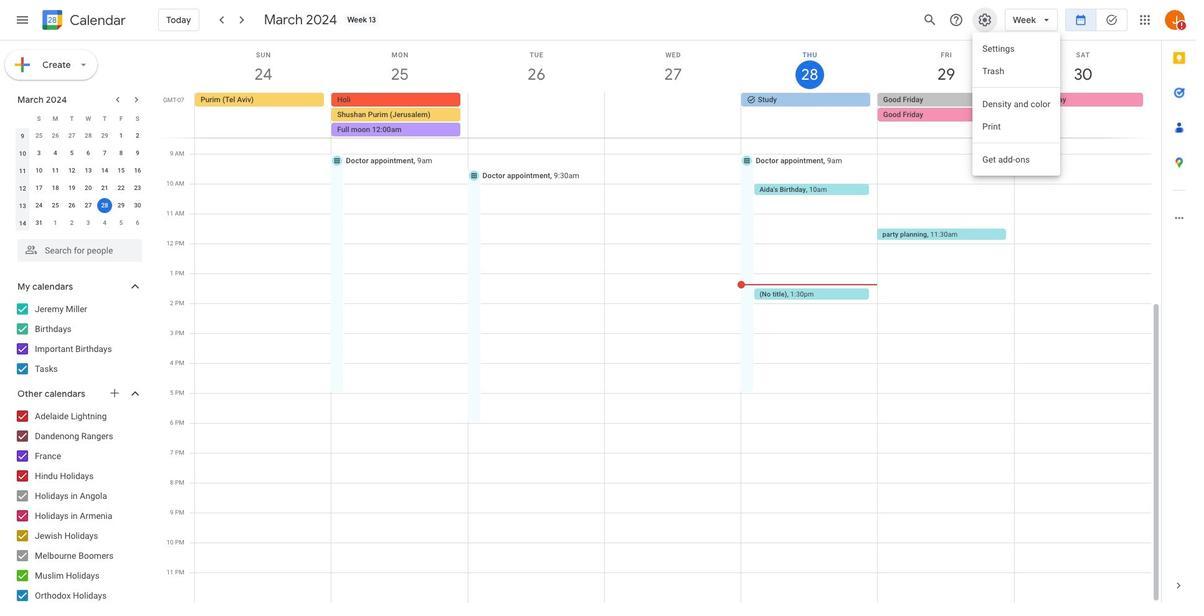 Task type: vqa. For each thing, say whether or not it's contained in the screenshot.
"of"
no



Task type: describe. For each thing, give the bounding box(es) containing it.
column header inside march 2024 grid
[[14, 110, 31, 127]]

26 element
[[64, 198, 79, 213]]

february 27 element
[[64, 128, 79, 143]]

25 element
[[48, 198, 63, 213]]

27 element
[[81, 198, 96, 213]]

21 element
[[97, 181, 112, 196]]

19 element
[[64, 181, 79, 196]]

10 element
[[31, 163, 46, 178]]

22 element
[[114, 181, 129, 196]]

9 element
[[130, 146, 145, 161]]

12 element
[[64, 163, 79, 178]]

6 element
[[81, 146, 96, 161]]

settings menu menu
[[973, 32, 1061, 176]]

april 2 element
[[64, 216, 79, 230]]

february 28 element
[[81, 128, 96, 143]]

23 element
[[130, 181, 145, 196]]

march 2024 grid
[[12, 110, 146, 232]]

april 3 element
[[81, 216, 96, 230]]

february 25 element
[[31, 128, 46, 143]]

april 4 element
[[97, 216, 112, 230]]

april 6 element
[[130, 216, 145, 230]]

4 element
[[48, 146, 63, 161]]

16 element
[[130, 163, 145, 178]]

february 29 element
[[97, 128, 112, 143]]

30 element
[[130, 198, 145, 213]]



Task type: locate. For each thing, give the bounding box(es) containing it.
None search field
[[0, 234, 154, 262]]

row group inside march 2024 grid
[[14, 127, 146, 232]]

29 element
[[114, 198, 129, 213]]

2 element
[[130, 128, 145, 143]]

28, today element
[[97, 198, 112, 213]]

20 element
[[81, 181, 96, 196]]

my calendars list
[[2, 299, 154, 379]]

17 element
[[31, 181, 46, 196]]

calendar element
[[40, 7, 126, 35]]

heading
[[67, 13, 126, 28]]

Search for people text field
[[25, 239, 135, 262]]

settings menu image
[[977, 12, 992, 27]]

cell
[[332, 93, 468, 138], [468, 93, 605, 138], [605, 93, 741, 138], [878, 93, 1014, 138], [96, 197, 113, 214]]

5 element
[[64, 146, 79, 161]]

february 26 element
[[48, 128, 63, 143]]

14 element
[[97, 163, 112, 178]]

15 element
[[114, 163, 129, 178]]

1 element
[[114, 128, 129, 143]]

april 1 element
[[48, 216, 63, 230]]

13 element
[[81, 163, 96, 178]]

april 5 element
[[114, 216, 129, 230]]

heading inside calendar element
[[67, 13, 126, 28]]

31 element
[[31, 216, 46, 230]]

8 element
[[114, 146, 129, 161]]

18 element
[[48, 181, 63, 196]]

3 element
[[31, 146, 46, 161]]

7 element
[[97, 146, 112, 161]]

grid
[[159, 40, 1161, 603]]

24 element
[[31, 198, 46, 213]]

tab list
[[1162, 40, 1196, 568]]

column header
[[14, 110, 31, 127]]

row group
[[14, 127, 146, 232]]

11 element
[[48, 163, 63, 178]]

row
[[189, 93, 1161, 138], [14, 110, 146, 127], [14, 127, 146, 145], [14, 145, 146, 162], [14, 162, 146, 179], [14, 179, 146, 197], [14, 197, 146, 214], [14, 214, 146, 232]]

main drawer image
[[15, 12, 30, 27]]

cell inside march 2024 grid
[[96, 197, 113, 214]]

other calendars list
[[2, 406, 154, 603]]

add other calendars image
[[108, 387, 121, 399]]



